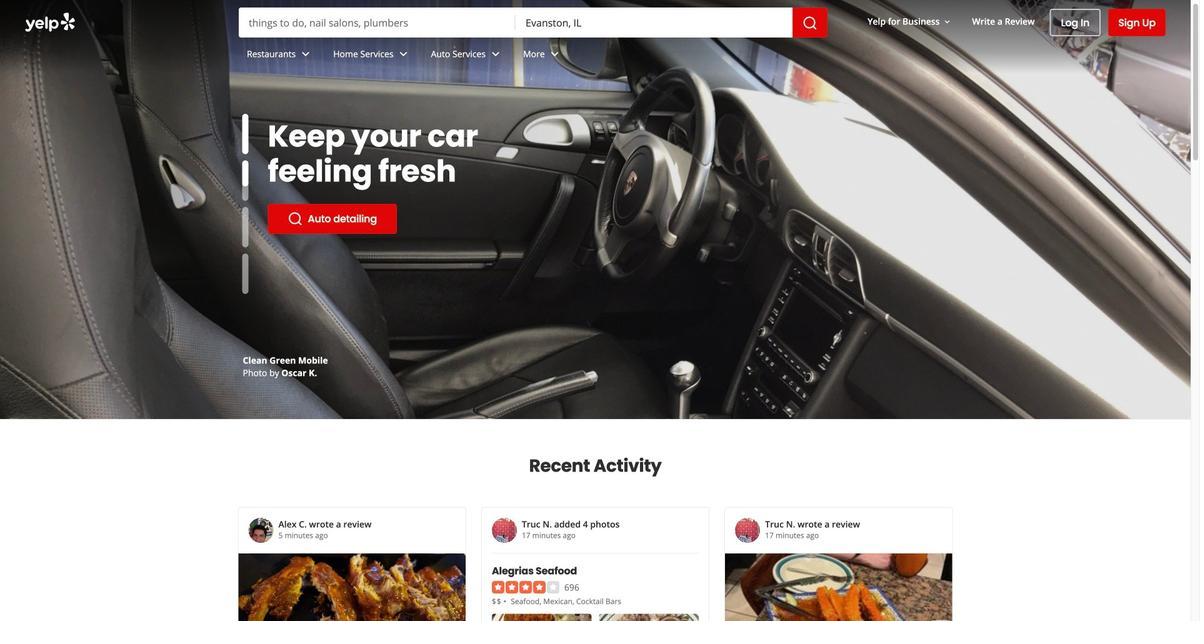 Task type: vqa. For each thing, say whether or not it's contained in the screenshot.
the leftmost not
no



Task type: locate. For each thing, give the bounding box(es) containing it.
explore recent activity section section
[[238, 420, 953, 621]]

24 chevron down v2 image
[[298, 47, 313, 62], [488, 47, 503, 62], [548, 47, 563, 62]]

2 none field from the left
[[516, 8, 793, 38]]

24 chevron down v2 image
[[396, 47, 411, 62]]

None search field
[[0, 0, 1191, 74], [239, 8, 828, 38], [0, 0, 1191, 74], [239, 8, 828, 38]]

16 chevron down v2 image
[[943, 17, 953, 27]]

0 horizontal spatial photo of truc n. image
[[492, 518, 517, 543]]

24 search v2 image
[[288, 211, 303, 226]]

2 24 chevron down v2 image from the left
[[488, 47, 503, 62]]

2 horizontal spatial 24 chevron down v2 image
[[548, 47, 563, 62]]

categories element
[[511, 595, 622, 607]]

business categories element
[[237, 38, 1166, 74]]

select slide image
[[242, 114, 249, 154], [242, 147, 249, 187]]

none field things to do, nail salons, plumbers
[[239, 8, 516, 38]]

2 select slide image from the top
[[242, 147, 249, 187]]

1 photo of truc n. image from the left
[[492, 518, 517, 543]]

None field
[[239, 8, 516, 38], [516, 8, 793, 38]]

1 none field from the left
[[239, 8, 516, 38]]

photo of alex c. image
[[249, 518, 274, 543]]

0 horizontal spatial 24 chevron down v2 image
[[298, 47, 313, 62]]

3.8 star rating image
[[492, 581, 560, 594]]

1 horizontal spatial 24 chevron down v2 image
[[488, 47, 503, 62]]

1 horizontal spatial photo of truc n. image
[[736, 518, 761, 543]]

none field address, neighborhood, city, state or zip
[[516, 8, 793, 38]]

photo of truc n. image
[[492, 518, 517, 543], [736, 518, 761, 543]]



Task type: describe. For each thing, give the bounding box(es) containing it.
search image
[[803, 16, 818, 31]]

1 select slide image from the top
[[242, 114, 249, 154]]

address, neighborhood, city, state or zip search field
[[516, 8, 793, 38]]

3 24 chevron down v2 image from the left
[[548, 47, 563, 62]]

things to do, nail salons, plumbers search field
[[239, 8, 516, 38]]

2 photo of truc n. image from the left
[[736, 518, 761, 543]]

1 24 chevron down v2 image from the left
[[298, 47, 313, 62]]



